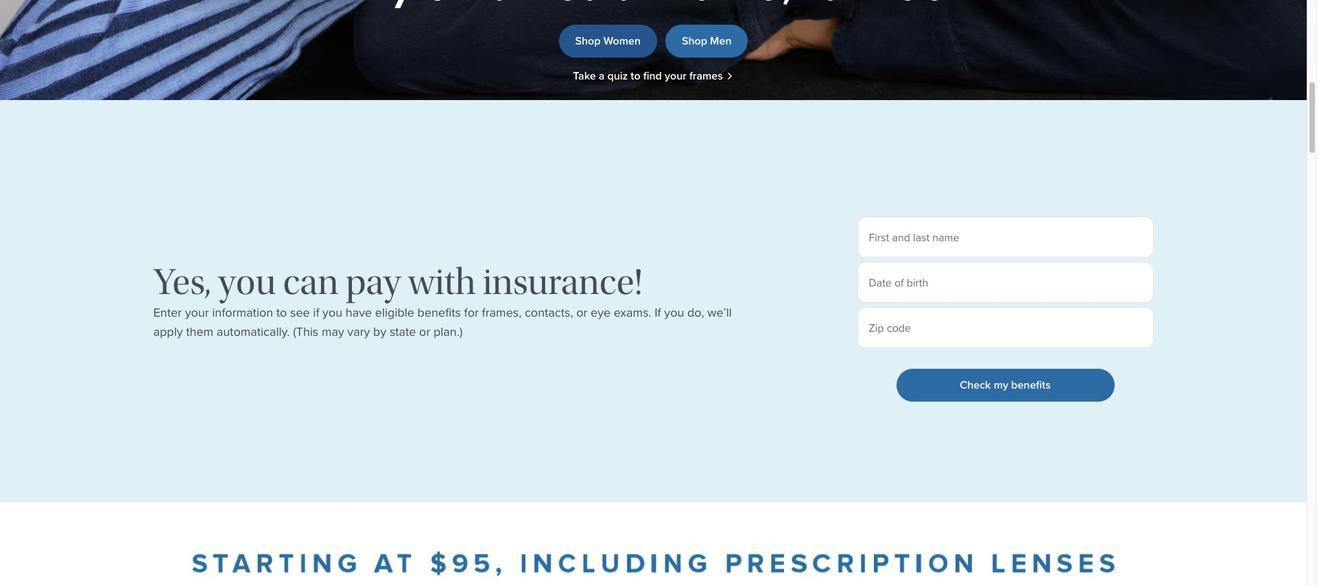 Task type: locate. For each thing, give the bounding box(es) containing it.
your right find on the top of page
[[665, 68, 687, 83]]

1 horizontal spatial or
[[577, 304, 588, 322]]

can
[[283, 261, 339, 304]]

you right if
[[323, 304, 343, 322]]

shop women
[[575, 33, 641, 48]]

benefits
[[418, 304, 461, 322], [1012, 378, 1051, 393]]

men
[[710, 33, 732, 48]]

to left "see"
[[276, 304, 287, 322]]

check my benefits
[[960, 378, 1051, 393]]

if
[[655, 304, 661, 322]]

2 shop from the left
[[682, 33, 707, 48]]

0 horizontal spatial shop
[[575, 33, 601, 48]]

0 vertical spatial benefits
[[418, 304, 461, 322]]

1 vertical spatial your
[[185, 304, 209, 322]]

1 vertical spatial benefits
[[1012, 378, 1051, 393]]

shop women link
[[559, 24, 657, 57]]

yes, you can pay with insurance! enter your information to see if you have eligible benefits for frames, contacts, or eye exams. if you do, we'll apply them automatically. (this may vary by state or plan.)
[[153, 261, 732, 341]]

0 horizontal spatial or
[[419, 323, 430, 341]]

your inside yes, you can pay with insurance! enter your information to see if you have eligible benefits for frames, contacts, or eye exams. if you do, we'll apply them automatically. (this may vary by state or plan.)
[[185, 304, 209, 322]]

1 shop from the left
[[575, 33, 601, 48]]

quiz
[[608, 68, 628, 83]]

take a quiz to find your frames link
[[573, 68, 734, 83]]

check
[[960, 378, 991, 393]]

my
[[994, 378, 1009, 393]]

to left find on the top of page
[[631, 68, 641, 83]]

name
[[933, 230, 960, 246]]

eye
[[591, 304, 611, 322]]

apply
[[153, 323, 183, 341]]

1 vertical spatial to
[[276, 304, 287, 322]]

or left eye on the bottom of page
[[577, 304, 588, 322]]

a
[[599, 68, 605, 83]]

or right state
[[419, 323, 430, 341]]

starting at $95, including prescription lenses image
[[0, 503, 1307, 587]]

1 horizontal spatial benefits
[[1012, 378, 1051, 393]]

zip
[[869, 321, 884, 337]]

shop left women in the top of the page
[[575, 33, 601, 48]]

with
[[408, 261, 476, 304]]

frames,
[[482, 304, 522, 322]]

0 horizontal spatial your
[[185, 304, 209, 322]]

you right the if on the bottom of the page
[[664, 304, 684, 322]]

you up the automatically.
[[218, 261, 276, 304]]

0 vertical spatial to
[[631, 68, 641, 83]]

1 horizontal spatial shop
[[682, 33, 707, 48]]

shop
[[575, 33, 601, 48], [682, 33, 707, 48]]

0 horizontal spatial to
[[276, 304, 287, 322]]

you
[[218, 261, 276, 304], [323, 304, 343, 322], [664, 304, 684, 322]]

shop left the men
[[682, 33, 707, 48]]

eligible
[[375, 304, 414, 322]]

1 horizontal spatial your
[[665, 68, 687, 83]]

date
[[869, 275, 892, 291]]

benefits right my on the right bottom of page
[[1012, 378, 1051, 393]]

your up them
[[185, 304, 209, 322]]

see
[[290, 304, 310, 322]]

benefits up plan.)
[[418, 304, 461, 322]]

to
[[631, 68, 641, 83], [276, 304, 287, 322]]

benefits inside button
[[1012, 378, 1051, 393]]

0 horizontal spatial benefits
[[418, 304, 461, 322]]

take a quiz to find your frames
[[573, 68, 723, 83]]

have
[[346, 304, 372, 322]]

first
[[869, 230, 890, 246]]

your
[[665, 68, 687, 83], [185, 304, 209, 322]]

1 horizontal spatial to
[[631, 68, 641, 83]]

first and last name
[[869, 230, 960, 246]]

benefits inside yes, you can pay with insurance! enter your information to see if you have eligible benefits for frames, contacts, or eye exams. if you do, we'll apply them automatically. (this may vary by state or plan.)
[[418, 304, 461, 322]]

or
[[577, 304, 588, 322], [419, 323, 430, 341]]

(this
[[293, 323, 319, 341]]

1 vertical spatial or
[[419, 323, 430, 341]]



Task type: describe. For each thing, give the bounding box(es) containing it.
Date of birth field
[[869, 282, 1142, 297]]

for
[[464, 304, 479, 322]]

shop for shop men
[[682, 33, 707, 48]]

by
[[373, 323, 386, 341]]

automatically.
[[217, 323, 290, 341]]

if
[[313, 304, 319, 322]]

take
[[573, 68, 596, 83]]

frames
[[690, 68, 723, 83]]

2 horizontal spatial you
[[664, 304, 684, 322]]

exams.
[[614, 304, 652, 322]]

women
[[604, 33, 641, 48]]

First and last name text field
[[869, 237, 1142, 252]]

Zip code text field
[[869, 328, 1142, 343]]

vary
[[347, 323, 370, 341]]

them
[[186, 323, 213, 341]]

contacts,
[[525, 304, 573, 322]]

to inside yes, you can pay with insurance! enter your information to see if you have eligible benefits for frames, contacts, or eye exams. if you do, we'll apply them automatically. (this may vary by state or plan.)
[[276, 304, 287, 322]]

code
[[887, 321, 911, 337]]

0 horizontal spatial you
[[218, 261, 276, 304]]

state
[[390, 323, 416, 341]]

check my benefits button
[[897, 369, 1115, 402]]

0 vertical spatial or
[[577, 304, 588, 322]]

shop men link
[[666, 24, 748, 57]]

shop men
[[682, 33, 732, 48]]

find
[[643, 68, 662, 83]]

information
[[212, 304, 273, 322]]

date of birth
[[869, 275, 929, 291]]

zip code
[[869, 321, 911, 337]]

we'll
[[708, 304, 732, 322]]

1 horizontal spatial you
[[323, 304, 343, 322]]

last
[[913, 230, 930, 246]]

pay
[[346, 261, 401, 304]]

enter
[[153, 304, 182, 322]]

yes,
[[153, 261, 211, 304]]

and
[[892, 230, 911, 246]]

may
[[322, 323, 344, 341]]

of
[[895, 275, 904, 291]]

shop for shop women
[[575, 33, 601, 48]]

0 vertical spatial your
[[665, 68, 687, 83]]

plan.)
[[434, 323, 463, 341]]

do,
[[688, 304, 704, 322]]

insurance!
[[483, 261, 643, 304]]

birth
[[907, 275, 929, 291]]



Task type: vqa. For each thing, say whether or not it's contained in the screenshot.
Keiko Polished Silver BUTTON
no



